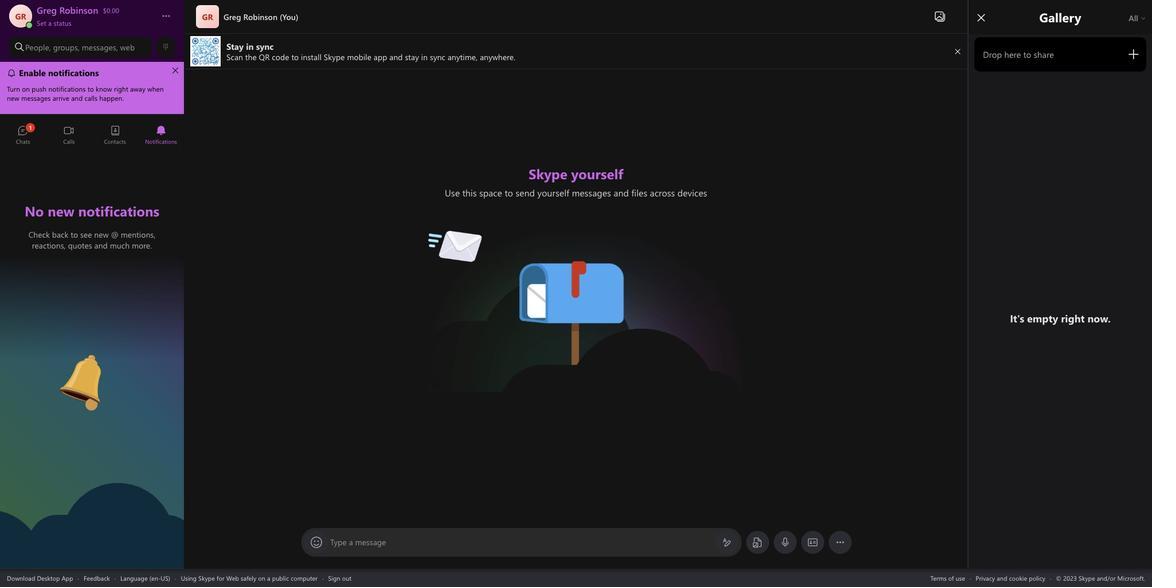 Task type: describe. For each thing, give the bounding box(es) containing it.
safely
[[241, 574, 256, 583]]

language
[[120, 574, 148, 583]]

out
[[342, 574, 351, 583]]

groups,
[[53, 42, 80, 52]]

skype
[[198, 574, 215, 583]]

privacy and cookie policy
[[976, 574, 1046, 583]]

cookie
[[1009, 574, 1027, 583]]

on
[[258, 574, 265, 583]]

message
[[355, 537, 386, 548]]

people, groups, messages, web
[[25, 42, 135, 52]]

using skype for web safely on a public computer
[[181, 574, 318, 583]]

web
[[120, 42, 135, 52]]

bell
[[58, 351, 72, 363]]

people,
[[25, 42, 51, 52]]

set a status button
[[37, 16, 150, 28]]

use
[[956, 574, 965, 583]]

a for message
[[349, 537, 353, 548]]

us)
[[161, 574, 170, 583]]

web
[[226, 574, 239, 583]]

messages,
[[82, 42, 118, 52]]

a for status
[[48, 18, 52, 28]]

using
[[181, 574, 197, 583]]

type
[[330, 537, 347, 548]]

privacy and cookie policy link
[[976, 574, 1046, 583]]

of
[[948, 574, 954, 583]]

sign out link
[[328, 574, 351, 583]]

feedback
[[84, 574, 110, 583]]

language (en-us) link
[[120, 574, 170, 583]]

terms of use link
[[931, 574, 965, 583]]

app
[[62, 574, 73, 583]]

sign
[[328, 574, 340, 583]]

sign out
[[328, 574, 351, 583]]

privacy
[[976, 574, 995, 583]]

1 horizontal spatial a
[[267, 574, 270, 583]]

download desktop app link
[[7, 574, 73, 583]]

for
[[217, 574, 225, 583]]

using skype for web safely on a public computer link
[[181, 574, 318, 583]]

desktop
[[37, 574, 60, 583]]

feedback link
[[84, 574, 110, 583]]

terms
[[931, 574, 947, 583]]



Task type: vqa. For each thing, say whether or not it's contained in the screenshot.
ARTIFICIAL
no



Task type: locate. For each thing, give the bounding box(es) containing it.
a right set
[[48, 18, 52, 28]]

people, groups, messages, web button
[[9, 37, 152, 57]]

download
[[7, 574, 35, 583]]

tab list
[[0, 120, 184, 152]]

type a message
[[330, 537, 386, 548]]

0 vertical spatial a
[[48, 18, 52, 28]]

download desktop app
[[7, 574, 73, 583]]

set a status
[[37, 18, 71, 28]]

and
[[997, 574, 1007, 583]]

Type a message text field
[[331, 537, 713, 549]]

set
[[37, 18, 46, 28]]

public
[[272, 574, 289, 583]]

terms of use
[[931, 574, 965, 583]]

policy
[[1029, 574, 1046, 583]]

status
[[54, 18, 71, 28]]

(en-
[[149, 574, 161, 583]]

computer
[[291, 574, 318, 583]]

language (en-us)
[[120, 574, 170, 583]]

a inside 'button'
[[48, 18, 52, 28]]

2 horizontal spatial a
[[349, 537, 353, 548]]

0 horizontal spatial a
[[48, 18, 52, 28]]

a right on
[[267, 574, 270, 583]]

2 vertical spatial a
[[267, 574, 270, 583]]

1 vertical spatial a
[[349, 537, 353, 548]]

a right type at the left of page
[[349, 537, 353, 548]]

a
[[48, 18, 52, 28], [349, 537, 353, 548], [267, 574, 270, 583]]



